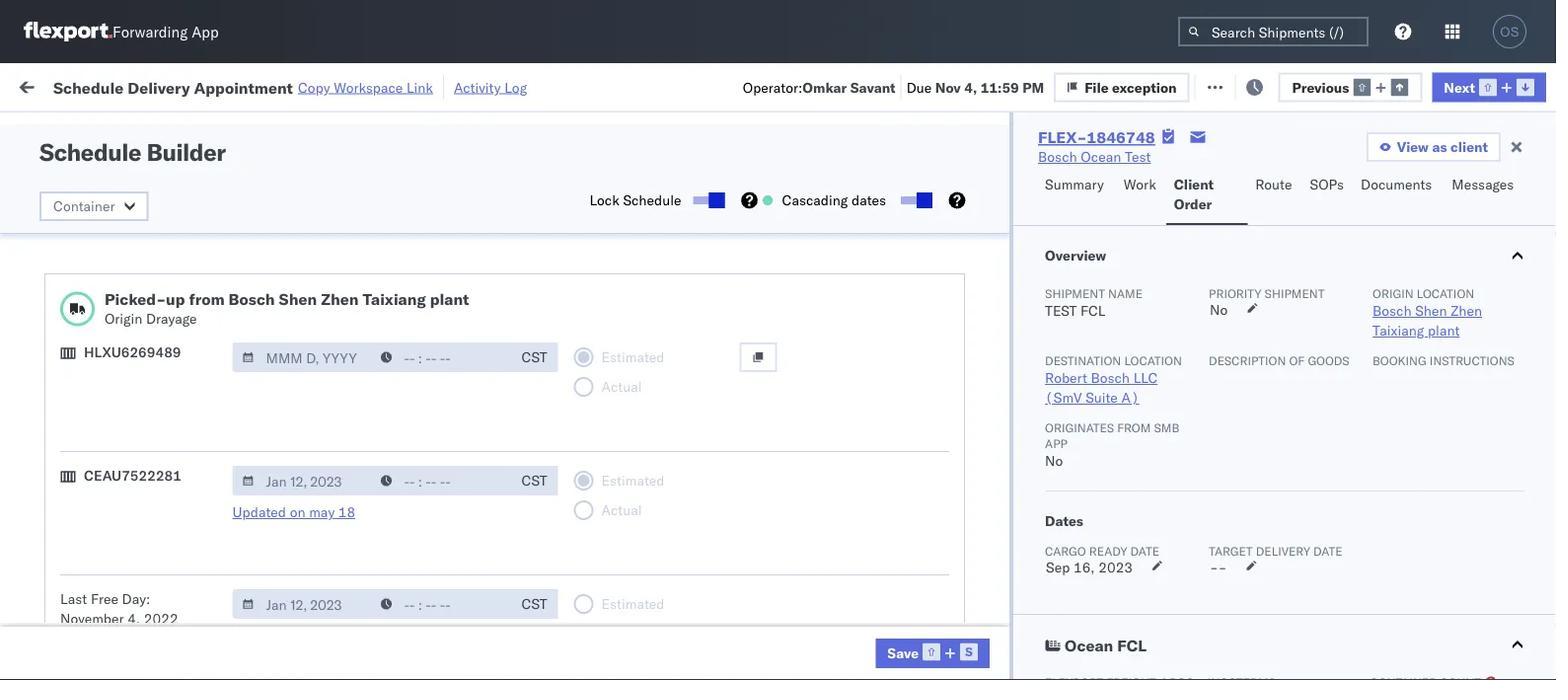 Task type: locate. For each thing, give the bounding box(es) containing it.
shen inside picked-up from bosch shen zhen taixiang plant origin drayage
[[279, 289, 317, 309]]

pm for third the 'schedule pickup from los angeles, ca' link
[[360, 372, 381, 389]]

1 horizontal spatial file
[[1220, 77, 1245, 94]]

1 vertical spatial 11:59 pm pst, dec 13, 2022
[[318, 502, 507, 519]]

os
[[1501, 24, 1520, 39]]

2 schedule delivery appointment from the top
[[45, 501, 243, 518]]

container for container
[[53, 197, 115, 215]]

4 schedule pickup from los angeles, ca link from the top
[[45, 447, 280, 486]]

cascading dates
[[782, 192, 887, 209]]

0 vertical spatial pst,
[[385, 459, 415, 476]]

fcl inside button
[[1118, 636, 1147, 656]]

hlxu6269489, up bosch shen zhen taixiang plant "link"
[[1321, 284, 1422, 302]]

schedule pickup from los angeles, ca for fourth the 'schedule pickup from los angeles, ca' link from the bottom of the page
[[45, 317, 266, 354]]

0 vertical spatial origin
[[1373, 286, 1414, 301]]

import
[[166, 77, 211, 94]]

exception up "flex-1846748" "link" at the right top of the page
[[1113, 78, 1177, 96]]

angeles, for 1st the 'schedule pickup from los angeles, ca' link from the top
[[212, 274, 266, 291]]

1 vertical spatial flexport demo consignee
[[733, 632, 894, 650]]

2 flex-1889466 from the top
[[1090, 589, 1192, 606]]

hlxu6269489, for 3rd schedule pickup from los angeles, ca button from the bottom
[[1321, 371, 1422, 388]]

bosch
[[1039, 148, 1078, 165], [733, 241, 772, 259], [861, 241, 900, 259], [861, 285, 900, 302], [229, 289, 275, 309], [1373, 302, 1412, 319], [733, 328, 772, 346], [861, 328, 900, 346], [1091, 369, 1130, 386], [733, 372, 772, 389], [861, 372, 900, 389], [861, 415, 900, 432], [861, 459, 900, 476], [861, 502, 900, 519], [861, 545, 900, 563], [861, 589, 900, 606]]

from down drayage
[[154, 361, 182, 378]]

0 horizontal spatial --
[[861, 198, 878, 215]]

pickup up ceau7522281
[[107, 448, 150, 465]]

schedule for third the 'schedule pickup from los angeles, ca' link
[[45, 361, 104, 378]]

: down the 205
[[454, 122, 458, 137]]

1846748 down 'a)'
[[1132, 415, 1192, 432]]

due
[[907, 78, 932, 96]]

0 vertical spatial demo
[[788, 198, 824, 215]]

angeles, inside confirm pickup from los angeles, ca
[[204, 535, 258, 552]]

schedule delivery appointment link up picked-
[[45, 239, 243, 259]]

upload down workitem
[[45, 187, 90, 204]]

5 resize handle column header from the left
[[827, 153, 851, 680]]

2022 inside "last free day: november 4, 2022"
[[144, 610, 178, 627]]

24,
[[440, 589, 462, 606]]

0 vertical spatial flex-1889466
[[1090, 545, 1192, 563]]

: left ready
[[141, 122, 145, 137]]

am
[[351, 589, 374, 606]]

ca for 1st the 'schedule pickup from los angeles, ca' link from the bottom of the page
[[45, 641, 64, 658]]

3 cst from the top
[[522, 595, 547, 613]]

schedule pickup from los angeles, ca button up 'hlxu6269489'
[[45, 273, 280, 314]]

origin up bosch shen zhen taixiang plant "link"
[[1373, 286, 1414, 301]]

my work
[[20, 72, 107, 99]]

1 vertical spatial schedule delivery appointment link
[[45, 500, 243, 520]]

1 horizontal spatial :
[[454, 122, 458, 137]]

documents button
[[1353, 167, 1445, 225]]

0 horizontal spatial plant
[[430, 289, 469, 309]]

0 vertical spatial upload
[[45, 187, 90, 204]]

delivery inside button
[[99, 588, 150, 605]]

0 vertical spatial -- : -- -- text field
[[371, 466, 511, 496]]

1 13, from the top
[[448, 459, 469, 476]]

2 pdt, from the top
[[385, 285, 416, 302]]

cst for hlxu6269489
[[522, 348, 547, 366]]

0 vertical spatial location
[[1417, 286, 1475, 301]]

flex-1660288
[[1090, 198, 1192, 215]]

ca for 1st the 'schedule pickup from los angeles, ca' link from the top
[[45, 294, 64, 311]]

3 ceau7522281, hlxu6269489, hlxu8034992 from the top
[[1216, 328, 1522, 345]]

1 horizontal spatial container
[[1216, 154, 1269, 168]]

0 vertical spatial clearance
[[153, 187, 216, 204]]

0 vertical spatial container
[[1216, 154, 1269, 168]]

from down 'a)'
[[1118, 420, 1151, 435]]

ca inside confirm pickup from los angeles, ca
[[45, 554, 64, 572]]

1 vertical spatial origin
[[105, 310, 143, 327]]

delivery
[[128, 77, 190, 97], [107, 240, 158, 258], [107, 501, 158, 518], [99, 588, 150, 605]]

angeles, for fourth the 'schedule pickup from los angeles, ca' link from the bottom of the page
[[212, 317, 266, 335]]

schedule for fourth the 'schedule pickup from los angeles, ca' link from the bottom of the page
[[45, 317, 104, 335]]

flex id
[[1058, 161, 1095, 176]]

2 schedule pickup from los angeles, ca link from the top
[[45, 316, 280, 356]]

forwarding app link
[[24, 22, 219, 41]]

pm
[[1023, 78, 1045, 96], [360, 241, 381, 259], [360, 285, 381, 302], [360, 328, 381, 346], [360, 372, 381, 389], [360, 459, 381, 476], [360, 502, 381, 519]]

Search Shipments (/) text field
[[1179, 17, 1369, 46]]

6:00 am pst, dec 24, 2022
[[318, 589, 499, 606]]

1 schedule pickup from los angeles, ca link from the top
[[45, 273, 280, 312]]

day:
[[122, 590, 151, 608]]

angeles, for 2nd the 'schedule pickup from los angeles, ca' link from the bottom
[[212, 448, 266, 465]]

cst for ceau7522281
[[522, 472, 547, 489]]

1 vertical spatial appointment
[[162, 240, 243, 258]]

dec
[[418, 459, 444, 476], [418, 502, 444, 519], [411, 589, 437, 606]]

view
[[1398, 138, 1429, 155]]

plant
[[430, 289, 469, 309], [1428, 322, 1460, 339]]

schedule delivery appointment up picked-
[[45, 240, 243, 258]]

0 horizontal spatial file exception
[[1085, 78, 1177, 96]]

appointment up up
[[162, 240, 243, 258]]

schedule pickup from los angeles, ca link down drayage
[[45, 360, 280, 399]]

None checkbox
[[694, 196, 721, 204]]

1 horizontal spatial no
[[1046, 452, 1064, 469]]

0 vertical spatial dec
[[418, 459, 444, 476]]

3 test123456 from the top
[[1345, 372, 1428, 389]]

plant inside picked-up from bosch shen zhen taixiang plant origin drayage
[[430, 289, 469, 309]]

1 flexport from the top
[[733, 198, 784, 215]]

from inside 'originates from smb app no'
[[1118, 420, 1151, 435]]

2 clearance from the top
[[153, 404, 216, 422]]

schedule delivery appointment button
[[45, 239, 243, 261], [45, 500, 243, 522]]

ceau7522281, hlxu6269489, hlxu8034992
[[1216, 241, 1522, 258], [1216, 284, 1522, 302], [1216, 328, 1522, 345], [1216, 371, 1522, 388]]

2 ca from the top
[[45, 337, 64, 354]]

ocean fcl inside button
[[1065, 636, 1147, 656]]

2 vertical spatial test123456
[[1345, 372, 1428, 389]]

schedule delivery appointment button down ceau7522281
[[45, 500, 243, 522]]

-- : -- -- text field
[[371, 466, 511, 496], [371, 589, 511, 619]]

from down up
[[154, 317, 182, 335]]

0 vertical spatial 11:59 pm pst, dec 13, 2022
[[318, 459, 507, 476]]

ca for confirm pickup from los angeles, ca link
[[45, 554, 64, 572]]

upload customs clearance documents button for bosch ocean test
[[45, 403, 280, 445]]

workitem
[[22, 161, 73, 176]]

1 vertical spatial test123456
[[1345, 328, 1428, 346]]

cst
[[522, 348, 547, 366], [522, 472, 547, 489], [522, 595, 547, 613]]

1 upload from the top
[[45, 187, 90, 204]]

2022 for 2nd the 'schedule pickup from los angeles, ca' link from the bottom
[[473, 459, 507, 476]]

documents for --
[[45, 207, 117, 224]]

None checkbox
[[901, 196, 929, 204]]

2 : from the left
[[454, 122, 458, 137]]

1 schedule pickup from los angeles, ca from the top
[[45, 274, 266, 311]]

schedule pickup from los angeles, ca down up
[[45, 317, 266, 354]]

schedule pickup from los angeles, ca down day: at the left of the page
[[45, 621, 266, 658]]

2 hlxu6269489, from the top
[[1321, 284, 1422, 302]]

0 vertical spatial confirm
[[45, 535, 96, 552]]

2 upload customs clearance documents link from the top
[[45, 403, 280, 443]]

2 upload from the top
[[45, 404, 90, 422]]

appointment up confirm pickup from los angeles, ca link
[[162, 501, 243, 518]]

my
[[20, 72, 51, 99]]

ca for fourth the 'schedule pickup from los angeles, ca' link from the bottom of the page
[[45, 337, 64, 354]]

1 vertical spatial --
[[1210, 559, 1228, 576]]

upload for --
[[45, 187, 90, 204]]

1 horizontal spatial date
[[1314, 543, 1343, 558]]

copy
[[298, 78, 330, 96]]

0 horizontal spatial :
[[141, 122, 145, 137]]

schedule
[[53, 77, 124, 97], [39, 137, 141, 167], [623, 192, 682, 209], [45, 240, 104, 258], [45, 274, 104, 291], [45, 317, 104, 335], [45, 361, 104, 378], [45, 448, 104, 465], [45, 501, 104, 518], [45, 621, 104, 639]]

0 vertical spatial upload customs clearance documents link
[[45, 186, 280, 226]]

schedule pickup from los angeles, ca button up confirm pickup from los angeles, ca link
[[45, 447, 280, 488]]

location for zhen
[[1417, 286, 1475, 301]]

hlxu8034992 up bosch shen zhen taixiang plant "link"
[[1426, 284, 1522, 302]]

1 vertical spatial demo
[[788, 632, 824, 650]]

upload customs clearance documents link up ceau7522281
[[45, 403, 280, 443]]

work up the flex-1660288
[[1124, 176, 1157, 193]]

1 upload customs clearance documents button from the top
[[45, 186, 280, 228]]

container inside button
[[53, 197, 115, 215]]

dates
[[1046, 512, 1084, 530]]

file up "flex-1846748" "link" at the right top of the page
[[1085, 78, 1109, 96]]

hlxu6269489, up booking
[[1321, 328, 1422, 345]]

app down 'originates'
[[1046, 436, 1068, 451]]

delivery for confirm delivery link
[[99, 588, 150, 605]]

1 horizontal spatial app
[[1046, 436, 1068, 451]]

1 vertical spatial plant
[[1428, 322, 1460, 339]]

1 test123456 from the top
[[1345, 285, 1428, 302]]

upload customs clearance documents button for --
[[45, 186, 280, 228]]

confirm inside confirm pickup from los angeles, ca
[[45, 535, 96, 552]]

1 1889466 from the top
[[1132, 545, 1192, 563]]

zhen up mmm d, yyyy text box
[[321, 289, 359, 309]]

angeles, for confirm pickup from los angeles, ca link
[[204, 535, 258, 552]]

3 schedule pickup from los angeles, ca link from the top
[[45, 360, 280, 399]]

resize handle column header
[[282, 153, 306, 680], [501, 153, 525, 680], [571, 153, 594, 680], [699, 153, 723, 680], [827, 153, 851, 680], [1025, 153, 1048, 680], [1183, 153, 1206, 680], [1311, 153, 1335, 680], [1521, 153, 1545, 680]]

schedule delivery appointment link
[[45, 239, 243, 259], [45, 500, 243, 520]]

plant up booking instructions on the right bottom of page
[[1428, 322, 1460, 339]]

confirm for confirm delivery
[[45, 588, 96, 605]]

0 vertical spatial flexport
[[733, 198, 784, 215]]

6 ca from the top
[[45, 641, 64, 658]]

taixiang up -- : -- -- text field
[[363, 289, 426, 309]]

mmm d, yyyy text field up updated on may 18 button
[[233, 466, 373, 496]]

abcdefg78456546
[[1345, 589, 1477, 606]]

4 resize handle column header from the left
[[699, 153, 723, 680]]

schedule pickup from los angeles, ca button down up
[[45, 316, 280, 358]]

11:59 pm pdt, nov 4, 2022 for 3rd schedule pickup from los angeles, ca button from the bottom
[[318, 372, 499, 389]]

1 vertical spatial documents
[[45, 207, 117, 224]]

0 vertical spatial upload customs clearance documents
[[45, 187, 216, 224]]

0 horizontal spatial taixiang
[[363, 289, 426, 309]]

ceau7522281, hlxu6269489, hlxu8034992 up bosch shen zhen taixiang plant "link"
[[1216, 284, 1522, 302]]

demo left dates
[[788, 198, 824, 215]]

container numbers
[[1216, 154, 1269, 184]]

1 date from the left
[[1131, 543, 1160, 558]]

-- : -- -- text field for 2nd mmm d, yyyy text field
[[371, 589, 511, 619]]

2 ceau7522281, hlxu6269489, hlxu8034992 from the top
[[1216, 284, 1522, 302]]

4 schedule pickup from los angeles, ca from the top
[[45, 448, 266, 485]]

route
[[1256, 176, 1293, 193]]

1 horizontal spatial work
[[1124, 176, 1157, 193]]

documents inside documents button
[[1361, 176, 1433, 193]]

schedule pickup from los angeles, ca link down day: at the left of the page
[[45, 620, 280, 660]]

file exception down search shipments (/) 'text box'
[[1220, 77, 1313, 94]]

upload customs clearance documents link for -
[[45, 186, 280, 226]]

1 ca from the top
[[45, 294, 64, 311]]

0 vertical spatial schedule delivery appointment link
[[45, 239, 243, 259]]

1 vertical spatial flex-1889466
[[1090, 589, 1192, 606]]

0 horizontal spatial file
[[1085, 78, 1109, 96]]

0 vertical spatial mmm d, yyyy text field
[[233, 466, 373, 496]]

1 vertical spatial location
[[1125, 353, 1183, 368]]

file exception up "flex-1846748" "link" at the right top of the page
[[1085, 78, 1177, 96]]

0 vertical spatial taixiang
[[363, 289, 426, 309]]

2 upload customs clearance documents button from the top
[[45, 403, 280, 445]]

log
[[505, 78, 527, 96]]

1 customs from the top
[[94, 187, 149, 204]]

0 horizontal spatial zhen
[[321, 289, 359, 309]]

nov for fourth the 'schedule pickup from los angeles, ca' link from the bottom of the page
[[420, 328, 445, 346]]

1 vertical spatial on
[[290, 503, 306, 521]]

app up import work
[[192, 22, 219, 41]]

2 13, from the top
[[448, 502, 469, 519]]

view as client button
[[1367, 132, 1502, 162]]

1 vertical spatial work
[[1124, 176, 1157, 193]]

3 schedule pickup from los angeles, ca from the top
[[45, 361, 266, 398]]

pickup down drayage
[[107, 361, 150, 378]]

numbers inside container numbers
[[1216, 169, 1265, 184]]

dec for from
[[418, 459, 444, 476]]

documents for bosch ocean test
[[45, 424, 117, 441]]

2 11:59 pm pdt, nov 4, 2022 from the top
[[318, 285, 499, 302]]

2 11:59 pm pst, dec 13, 2022 from the top
[[318, 502, 507, 519]]

picked-up from bosch shen zhen taixiang plant origin drayage
[[105, 289, 469, 327]]

upload customs clearance documents button
[[45, 186, 280, 228], [45, 403, 280, 445]]

date up 2023
[[1131, 543, 1160, 558]]

1 vertical spatial schedule delivery appointment
[[45, 501, 243, 518]]

3 schedule pickup from los angeles, ca button from the top
[[45, 360, 280, 401]]

-- : -- -- text field
[[371, 343, 511, 372]]

1 horizontal spatial taixiang
[[1373, 322, 1425, 339]]

2 flexport from the top
[[733, 632, 784, 650]]

2 vertical spatial cst
[[522, 595, 547, 613]]

4 11:59 pm pdt, nov 4, 2022 from the top
[[318, 372, 499, 389]]

demo left bookings
[[788, 632, 824, 650]]

schedule delivery appointment link down ceau7522281
[[45, 500, 243, 520]]

bookings
[[861, 632, 919, 650]]

upload customs clearance documents button up ceau7522281
[[45, 403, 280, 445]]

schedule pickup from los angeles, ca up 'hlxu6269489'
[[45, 274, 266, 311]]

priority shipment
[[1209, 286, 1325, 301]]

3 hlxu6269489, from the top
[[1321, 328, 1422, 345]]

operator:
[[743, 78, 803, 96]]

appointment
[[194, 77, 293, 97], [162, 240, 243, 258], [162, 501, 243, 518]]

no down 'originates'
[[1046, 452, 1064, 469]]

0 vertical spatial upload customs clearance documents button
[[45, 186, 280, 228]]

demo
[[788, 198, 824, 215], [788, 632, 824, 650]]

2 hlxu8034992 from the top
[[1426, 284, 1522, 302]]

1 vertical spatial dec
[[418, 502, 444, 519]]

app inside 'originates from smb app no'
[[1046, 436, 1068, 451]]

from inside picked-up from bosch shen zhen taixiang plant origin drayage
[[189, 289, 225, 309]]

1 flexport demo consignee from the top
[[733, 198, 894, 215]]

1 vertical spatial upload customs clearance documents button
[[45, 403, 280, 445]]

upload customs clearance documents link down the workitem button
[[45, 186, 280, 226]]

upload down 'hlxu6269489'
[[45, 404, 90, 422]]

origin down picked-
[[105, 310, 143, 327]]

1 vertical spatial app
[[1046, 436, 1068, 451]]

app
[[192, 22, 219, 41], [1046, 436, 1068, 451]]

pickup for 1st schedule pickup from los angeles, ca button from the bottom
[[107, 621, 150, 639]]

0 horizontal spatial location
[[1125, 353, 1183, 368]]

0 vertical spatial flexport demo consignee
[[733, 198, 894, 215]]

1846748 up flex id button
[[1087, 127, 1156, 147]]

13, for schedule pickup from los angeles, ca
[[448, 459, 469, 476]]

4 hlxu6269489, from the top
[[1321, 371, 1422, 388]]

ocean fcl
[[604, 198, 673, 215], [604, 241, 673, 259], [604, 372, 673, 389], [604, 459, 673, 476], [604, 502, 673, 519], [604, 589, 673, 606], [1065, 636, 1147, 656]]

los for 'confirm pickup from los angeles, ca' button
[[178, 535, 200, 552]]

confirm up last
[[45, 535, 96, 552]]

1 -- : -- -- text field from the top
[[371, 466, 511, 496]]

ca for 2nd the 'schedule pickup from los angeles, ca' link from the bottom
[[45, 467, 64, 485]]

los inside confirm pickup from los angeles, ca
[[178, 535, 200, 552]]

1 confirm from the top
[[45, 535, 96, 552]]

7 resize handle column header from the left
[[1183, 153, 1206, 680]]

hlxu6269489, down booking
[[1321, 371, 1422, 388]]

robert bosch llc (smv suite a) link
[[1046, 369, 1158, 406]]

1 hlxu8034992 from the top
[[1426, 241, 1522, 258]]

5 ca from the top
[[45, 554, 64, 572]]

status : ready for work, blocked, in progress
[[107, 122, 357, 137]]

container down workitem
[[53, 197, 115, 215]]

appointment for 1st schedule delivery appointment link from the top
[[162, 240, 243, 258]]

2 vertical spatial appointment
[[162, 501, 243, 518]]

schedule for 2nd schedule delivery appointment link from the top of the page
[[45, 501, 104, 518]]

0 vertical spatial work
[[214, 77, 249, 94]]

nov for 1st the 'schedule pickup from los angeles, ca' link from the top
[[420, 285, 445, 302]]

1 vertical spatial container
[[53, 197, 115, 215]]

1 schedule delivery appointment button from the top
[[45, 239, 243, 261]]

on right the 205
[[483, 77, 498, 94]]

customs for --
[[94, 187, 149, 204]]

1 : from the left
[[141, 122, 145, 137]]

1 upload customs clearance documents link from the top
[[45, 186, 280, 226]]

confirm delivery link
[[45, 587, 150, 607]]

pickup for 'confirm pickup from los angeles, ca' button
[[99, 535, 142, 552]]

0 horizontal spatial shen
[[279, 289, 317, 309]]

due nov 4, 11:59 pm
[[907, 78, 1045, 96]]

instructions
[[1430, 353, 1515, 368]]

1 vertical spatial mmm d, yyyy text field
[[233, 589, 373, 619]]

batch action
[[1447, 77, 1533, 94]]

from down 'confirm pickup from los angeles, ca' button
[[154, 621, 182, 639]]

schedule delivery appointment down ceau7522281
[[45, 501, 243, 518]]

1 clearance from the top
[[153, 187, 216, 204]]

mmm d, yyyy text field down updated on may 18
[[233, 589, 373, 619]]

consignee for -
[[828, 198, 894, 215]]

1 11:59 pm pdt, nov 4, 2022 from the top
[[318, 241, 499, 259]]

container button
[[39, 192, 149, 221]]

demo for bookings test consignee
[[788, 632, 824, 650]]

no
[[463, 122, 479, 137], [1210, 301, 1228, 318], [1046, 452, 1064, 469]]

schedule for 1st the 'schedule pickup from los angeles, ca' link from the bottom of the page
[[45, 621, 104, 639]]

container up route
[[1216, 154, 1269, 168]]

0 vertical spatial 1889466
[[1132, 545, 1192, 563]]

documents down workitem
[[45, 207, 117, 224]]

location up llc
[[1125, 353, 1183, 368]]

1 schedule delivery appointment link from the top
[[45, 239, 243, 259]]

hlxu6269489, down documents button
[[1321, 241, 1422, 258]]

forwarding app
[[113, 22, 219, 41]]

schedule pickup from los angeles, ca link up 'hlxu6269489'
[[45, 273, 280, 312]]

0 vertical spatial 13,
[[448, 459, 469, 476]]

2 vertical spatial no
[[1046, 452, 1064, 469]]

upload customs clearance documents for --
[[45, 187, 216, 224]]

documents down view
[[1361, 176, 1433, 193]]

updated on may 18 button
[[233, 503, 356, 521]]

pickup down day: at the left of the page
[[107, 621, 150, 639]]

on left may in the bottom of the page
[[290, 503, 306, 521]]

5 schedule pickup from los angeles, ca button from the top
[[45, 620, 280, 662]]

2 resize handle column header from the left
[[501, 153, 525, 680]]

6:00
[[318, 589, 348, 606]]

pickup left up
[[107, 274, 150, 291]]

1 vertical spatial flexport
[[733, 632, 784, 650]]

0 vertical spatial plant
[[430, 289, 469, 309]]

zhen up instructions
[[1451, 302, 1483, 319]]

4, inside "last free day: november 4, 2022"
[[128, 610, 140, 627]]

pickup for 4th schedule pickup from los angeles, ca button from the bottom of the page
[[107, 317, 150, 335]]

5 schedule pickup from los angeles, ca from the top
[[45, 621, 266, 658]]

4 pdt, from the top
[[385, 372, 416, 389]]

1 horizontal spatial --
[[1210, 559, 1228, 576]]

1 pdt, from the top
[[385, 241, 416, 259]]

2 confirm from the top
[[45, 588, 96, 605]]

clearance down builder
[[153, 187, 216, 204]]

0 horizontal spatial app
[[192, 22, 219, 41]]

sep
[[1047, 559, 1070, 576]]

0 horizontal spatial date
[[1131, 543, 1160, 558]]

pdt,
[[385, 241, 416, 259], [385, 285, 416, 302], [385, 328, 416, 346], [385, 372, 416, 389]]

11:59 pm pst, dec 13, 2022 up 18
[[318, 459, 507, 476]]

schedule pickup from los angeles, ca up confirm pickup from los angeles, ca
[[45, 448, 266, 485]]

0 vertical spatial schedule delivery appointment
[[45, 240, 243, 258]]

4 hlxu8034992 from the top
[[1426, 371, 1522, 388]]

2 horizontal spatial no
[[1210, 301, 1228, 318]]

2 cst from the top
[[522, 472, 547, 489]]

smb
[[1154, 420, 1180, 435]]

ceau7522281, hlxu6269489, hlxu8034992 for 1st the 'schedule pickup from los angeles, ca' link from the top
[[1216, 284, 1522, 302]]

shen
[[279, 289, 317, 309], [1416, 302, 1448, 319]]

MMM D, YYYY text field
[[233, 466, 373, 496], [233, 589, 373, 619]]

schedule pickup from los angeles, ca
[[45, 274, 266, 311], [45, 317, 266, 354], [45, 361, 266, 398], [45, 448, 266, 485], [45, 621, 266, 658]]

filtered by:
[[20, 121, 90, 138]]

2 schedule delivery appointment link from the top
[[45, 500, 243, 520]]

1 demo from the top
[[788, 198, 824, 215]]

message (0)
[[265, 77, 346, 94]]

test inside bosch ocean test link
[[1125, 148, 1151, 165]]

2 ceau7522281, from the top
[[1216, 284, 1318, 302]]

1 11:59 pm pst, dec 13, 2022 from the top
[[318, 459, 507, 476]]

2 date from the left
[[1314, 543, 1343, 558]]

2 demo from the top
[[788, 632, 824, 650]]

delivery for 1st schedule delivery appointment link from the top
[[107, 240, 158, 258]]

by:
[[71, 121, 90, 138]]

bosch inside picked-up from bosch shen zhen taixiang plant origin drayage
[[229, 289, 275, 309]]

ceau7522281, hlxu6269489, hlxu8034992 down booking
[[1216, 371, 1522, 388]]

hlxu8034992 down "messages" button
[[1426, 241, 1522, 258]]

appointment up status : ready for work, blocked, in progress
[[194, 77, 293, 97]]

1 schedule delivery appointment from the top
[[45, 240, 243, 258]]

taixiang inside picked-up from bosch shen zhen taixiang plant origin drayage
[[363, 289, 426, 309]]

delivery for 2nd schedule delivery appointment link from the top of the page
[[107, 501, 158, 518]]

1 vertical spatial confirm
[[45, 588, 96, 605]]

angeles,
[[212, 274, 266, 291], [212, 317, 266, 335], [212, 361, 266, 378], [212, 448, 266, 465], [204, 535, 258, 552], [212, 621, 266, 639]]

uetu5238478
[[1322, 545, 1418, 562]]

upload customs clearance documents up ceau7522281
[[45, 404, 216, 441]]

confirm pickup from los angeles, ca link
[[45, 534, 280, 573]]

work right the import
[[214, 77, 249, 94]]

clearance for --
[[153, 187, 216, 204]]

11:59 pm pdt, nov 4, 2022 for 4th schedule pickup from los angeles, ca button from the bottom of the page
[[318, 328, 499, 346]]

shen up booking instructions on the right bottom of page
[[1416, 302, 1448, 319]]

from up ceau7522281
[[154, 448, 182, 465]]

1846748 down 1660288 on the right top
[[1132, 241, 1192, 259]]

schedule pickup from los angeles, ca button down day: at the left of the page
[[45, 620, 280, 662]]

angeles, for 1st the 'schedule pickup from los angeles, ca' link from the bottom of the page
[[212, 621, 266, 639]]

2 mmm d, yyyy text field from the top
[[233, 589, 373, 619]]

1 horizontal spatial origin
[[1373, 286, 1414, 301]]

work inside work button
[[1124, 176, 1157, 193]]

of
[[1290, 353, 1305, 368]]

2 schedule pickup from los angeles, ca from the top
[[45, 317, 266, 354]]

0 horizontal spatial work
[[214, 77, 249, 94]]

hlxu8034992 down instructions
[[1426, 371, 1522, 388]]

16,
[[1074, 559, 1095, 576]]

hlxu8034992 up instructions
[[1426, 328, 1522, 345]]

schedule pickup from los angeles, ca link down up
[[45, 316, 280, 356]]

2 customs from the top
[[94, 404, 149, 422]]

location inside destination location robert bosch llc (smv suite a)
[[1125, 353, 1183, 368]]

customs down the workitem button
[[94, 187, 149, 204]]

11:59 for 2nd schedule delivery appointment link from the top of the page
[[318, 502, 356, 519]]

1 cst from the top
[[522, 348, 547, 366]]

shen up mmm d, yyyy text box
[[279, 289, 317, 309]]

originates from smb app no
[[1046, 420, 1180, 469]]

schedule for 1st schedule delivery appointment link from the top
[[45, 240, 104, 258]]

cascading
[[782, 192, 848, 209]]

schedule pickup from los angeles, ca down drayage
[[45, 361, 266, 398]]

1 vertical spatial pst,
[[385, 502, 415, 519]]

in
[[294, 122, 305, 137]]

0 vertical spatial cst
[[522, 348, 547, 366]]

: for snoozed
[[454, 122, 458, 137]]

angeles, for third the 'schedule pickup from los angeles, ca' link
[[212, 361, 266, 378]]

container for container numbers
[[1216, 154, 1269, 168]]

upload customs clearance documents link
[[45, 186, 280, 226], [45, 403, 280, 443]]

ceau7522281, hlxu6269489, hlxu8034992 up booking
[[1216, 328, 1522, 345]]

date
[[1131, 543, 1160, 558], [1314, 543, 1343, 558]]

pickup up 'hlxu6269489'
[[107, 317, 150, 335]]

from up drayage
[[154, 274, 182, 291]]

sops
[[1311, 176, 1345, 193]]

ceau7522281, hlxu6269489, hlxu8034992 down documents button
[[1216, 241, 1522, 258]]

zhen
[[321, 289, 359, 309], [1451, 302, 1483, 319]]

4 ceau7522281, from the top
[[1216, 371, 1318, 388]]

3 ceau7522281, from the top
[[1216, 328, 1318, 345]]

2 -- : -- -- text field from the top
[[371, 589, 511, 619]]

test123456 for 1st the 'schedule pickup from los angeles, ca' link from the top
[[1345, 285, 1428, 302]]

pdt, for fourth the 'schedule pickup from los angeles, ca' link from the bottom of the page
[[385, 328, 416, 346]]

4 ceau7522281, hlxu6269489, hlxu8034992 from the top
[[1216, 371, 1522, 388]]

bookings test consignee
[[861, 632, 1018, 650]]

1 mmm d, yyyy text field from the top
[[233, 466, 373, 496]]

1 vertical spatial -- : -- -- text field
[[371, 589, 511, 619]]

from inside confirm pickup from los angeles, ca
[[146, 535, 175, 552]]

confirm inside button
[[45, 588, 96, 605]]

customs down 'hlxu6269489'
[[94, 404, 149, 422]]

0 vertical spatial documents
[[1361, 176, 1433, 193]]

0 vertical spatial customs
[[94, 187, 149, 204]]

1 vertical spatial customs
[[94, 404, 149, 422]]

2022 for fourth the 'schedule pickup from los angeles, ca' link from the bottom of the page
[[465, 328, 499, 346]]

risk
[[408, 77, 431, 94]]

0 horizontal spatial origin
[[105, 310, 143, 327]]

location up bosch shen zhen taixiang plant "link"
[[1417, 286, 1475, 301]]

taixiang up booking
[[1373, 322, 1425, 339]]

1 vertical spatial taixiang
[[1373, 322, 1425, 339]]

1 upload customs clearance documents from the top
[[45, 187, 216, 224]]

order
[[1175, 195, 1213, 213]]

3 ca from the top
[[45, 381, 64, 398]]

pickup inside confirm pickup from los angeles, ca
[[99, 535, 142, 552]]

0 vertical spatial test123456
[[1345, 285, 1428, 302]]

1846748 up llc
[[1132, 328, 1192, 346]]

container numbers button
[[1206, 149, 1315, 185]]

11:59 for third the 'schedule pickup from los angeles, ca' link
[[318, 372, 356, 389]]

1 vertical spatial clearance
[[153, 404, 216, 422]]

origin inside the origin location bosch shen zhen taixiang plant
[[1373, 286, 1414, 301]]

los for 3rd schedule pickup from los angeles, ca button from the bottom
[[186, 361, 208, 378]]

1 horizontal spatial numbers
[[1416, 161, 1465, 176]]

test123456 for third the 'schedule pickup from los angeles, ca' link
[[1345, 372, 1428, 389]]

los for fifth schedule pickup from los angeles, ca button from the bottom
[[186, 274, 208, 291]]

1 vertical spatial 1889466
[[1132, 589, 1192, 606]]

dec for appointment
[[418, 502, 444, 519]]

upload for bosch ocean test
[[45, 404, 90, 422]]

clearance down 'hlxu6269489'
[[153, 404, 216, 422]]

2 upload customs clearance documents from the top
[[45, 404, 216, 441]]

11:59 pm pst, dec 13, 2022 for schedule pickup from los angeles, ca
[[318, 459, 507, 476]]

1 vertical spatial upload customs clearance documents
[[45, 404, 216, 441]]

1 horizontal spatial zhen
[[1451, 302, 1483, 319]]

schedule pickup from los angeles, ca link up confirm pickup from los angeles, ca link
[[45, 447, 280, 486]]

3 11:59 pm pdt, nov 4, 2022 from the top
[[318, 328, 499, 346]]

1 vertical spatial upload customs clearance documents link
[[45, 403, 280, 443]]

2022 for confirm delivery link
[[465, 589, 499, 606]]

flex-1889466 button
[[1058, 540, 1196, 568], [1058, 540, 1196, 568], [1058, 584, 1196, 612], [1058, 584, 1196, 612]]

flexport demo consignee for --
[[733, 198, 894, 215]]

1889466 up 1893174
[[1132, 589, 1192, 606]]

location inside the origin location bosch shen zhen taixiang plant
[[1417, 286, 1475, 301]]

2 test123456 from the top
[[1345, 328, 1428, 346]]

0 horizontal spatial on
[[290, 503, 306, 521]]

1 horizontal spatial on
[[483, 77, 498, 94]]

file exception button
[[1190, 71, 1325, 100], [1190, 71, 1325, 100], [1054, 72, 1190, 102], [1054, 72, 1190, 102]]

sops button
[[1303, 167, 1353, 225]]

no right snoozed
[[463, 122, 479, 137]]

0 vertical spatial on
[[483, 77, 498, 94]]

2 flexport demo consignee from the top
[[733, 632, 894, 650]]

hlxu8034992 for fourth the 'schedule pickup from los angeles, ca' link from the bottom of the page
[[1426, 328, 1522, 345]]

container inside container numbers button
[[1216, 154, 1269, 168]]

11:59 pm pst, dec 13, 2022 for schedule delivery appointment
[[318, 502, 507, 519]]

schedule pickup from los angeles, ca button down drayage
[[45, 360, 280, 401]]

4 ca from the top
[[45, 467, 64, 485]]

from right up
[[189, 289, 225, 309]]

bosch shen zhen taixiang plant link
[[1373, 302, 1483, 339]]

1 vertical spatial cst
[[522, 472, 547, 489]]

0 vertical spatial no
[[463, 122, 479, 137]]



Task type: describe. For each thing, give the bounding box(es) containing it.
1846748 left priority
[[1132, 285, 1192, 302]]

los for 1st schedule pickup from los angeles, ca button from the bottom
[[186, 621, 208, 639]]

759 at risk
[[362, 77, 431, 94]]

picked-
[[105, 289, 166, 309]]

upload customs clearance documents for bosch ocean test
[[45, 404, 216, 441]]

copy workspace link button
[[298, 78, 433, 96]]

last
[[60, 590, 87, 608]]

1 vertical spatial no
[[1210, 301, 1228, 318]]

lock schedule
[[590, 192, 682, 209]]

at
[[392, 77, 404, 94]]

1 hlxu6269489, from the top
[[1321, 241, 1422, 258]]

pm for 2nd schedule delivery appointment link from the top of the page
[[360, 502, 381, 519]]

lhuu7894563, uetu5238478
[[1216, 545, 1418, 562]]

confirm delivery button
[[45, 587, 150, 609]]

origin inside picked-up from bosch shen zhen taixiang plant origin drayage
[[105, 310, 143, 327]]

0 vertical spatial --
[[861, 198, 878, 215]]

work button
[[1116, 167, 1167, 225]]

from for 2nd the 'schedule pickup from los angeles, ca' link from the bottom
[[154, 448, 182, 465]]

ceau7522281, hlxu6269489, hlxu8034992 for third the 'schedule pickup from los angeles, ca' link
[[1216, 371, 1522, 388]]

schedule pickup from los angeles, ca for 1st the 'schedule pickup from los angeles, ca' link from the top
[[45, 274, 266, 311]]

flex id button
[[1048, 157, 1187, 177]]

bosch inside destination location robert bosch llc (smv suite a)
[[1091, 369, 1130, 386]]

shipment
[[1046, 286, 1106, 301]]

destination
[[1046, 353, 1122, 368]]

appointment for 2nd schedule delivery appointment link from the top of the page
[[162, 501, 243, 518]]

1 flex-1889466 from the top
[[1090, 545, 1192, 563]]

11:59 for 1st the 'schedule pickup from los angeles, ca' link from the top
[[318, 285, 356, 302]]

ready
[[150, 122, 185, 137]]

flex-1893174
[[1090, 632, 1192, 650]]

9 resize handle column header from the left
[[1521, 153, 1545, 680]]

from for 1st the 'schedule pickup from los angeles, ca' link from the bottom of the page
[[154, 621, 182, 639]]

no inside 'originates from smb app no'
[[1046, 452, 1064, 469]]

snoozed
[[408, 122, 454, 137]]

batch action button
[[1416, 71, 1545, 100]]

track
[[502, 77, 534, 94]]

5 schedule pickup from los angeles, ca link from the top
[[45, 620, 280, 660]]

client
[[1451, 138, 1489, 155]]

pst, for from
[[385, 459, 415, 476]]

from for third the 'schedule pickup from los angeles, ca' link
[[154, 361, 182, 378]]

flexport for bookings
[[733, 632, 784, 650]]

schedule pickup from los angeles, ca for third the 'schedule pickup from los angeles, ca' link
[[45, 361, 266, 398]]

pdt, for third the 'schedule pickup from los angeles, ca' link
[[385, 372, 416, 389]]

client order
[[1175, 176, 1214, 213]]

pickup for fifth schedule pickup from los angeles, ca button from the bottom
[[107, 274, 150, 291]]

ceau7522281, for fourth the 'schedule pickup from los angeles, ca' link from the bottom of the page
[[1216, 328, 1318, 345]]

flexport for -
[[733, 198, 784, 215]]

pickup for fourth schedule pickup from los angeles, ca button from the top of the page
[[107, 448, 150, 465]]

0 horizontal spatial exception
[[1113, 78, 1177, 96]]

numbers for container numbers
[[1216, 169, 1265, 184]]

ocean inside button
[[1065, 636, 1114, 656]]

2022 for third the 'schedule pickup from los angeles, ca' link
[[465, 372, 499, 389]]

4 schedule pickup from los angeles, ca button from the top
[[45, 447, 280, 488]]

previous button
[[1279, 72, 1423, 102]]

shipment
[[1265, 286, 1325, 301]]

client
[[1175, 176, 1214, 193]]

zhen inside the origin location bosch shen zhen taixiang plant
[[1451, 302, 1483, 319]]

plant inside the origin location bosch shen zhen taixiang plant
[[1428, 322, 1460, 339]]

hlxu6269489, for 4th schedule pickup from los angeles, ca button from the bottom of the page
[[1321, 328, 1422, 345]]

1846748 up smb
[[1132, 372, 1192, 389]]

MMM D, YYYY text field
[[233, 343, 373, 372]]

6 resize handle column header from the left
[[1025, 153, 1048, 680]]

test123456 for fourth the 'schedule pickup from los angeles, ca' link from the bottom of the page
[[1345, 328, 1428, 346]]

1 ceau7522281, from the top
[[1216, 241, 1318, 258]]

8 resize handle column header from the left
[[1311, 153, 1335, 680]]

lhuu7894563,
[[1216, 545, 1318, 562]]

last free day: november 4, 2022
[[60, 590, 178, 627]]

Search Work text field
[[894, 71, 1109, 100]]

updated on may 18
[[233, 503, 356, 521]]

destination location robert bosch llc (smv suite a)
[[1046, 353, 1183, 406]]

pst, for appointment
[[385, 502, 415, 519]]

1 ceau7522281, hlxu6269489, hlxu8034992 from the top
[[1216, 241, 1522, 258]]

13, for schedule delivery appointment
[[448, 502, 469, 519]]

name
[[1109, 286, 1143, 301]]

save
[[888, 644, 919, 662]]

omkar
[[803, 78, 847, 96]]

nov for third the 'schedule pickup from los angeles, ca' link
[[420, 372, 445, 389]]

schedule for 2nd the 'schedule pickup from los angeles, ca' link from the bottom
[[45, 448, 104, 465]]

2 schedule delivery appointment button from the top
[[45, 500, 243, 522]]

bosch ocean test link
[[1039, 147, 1151, 167]]

pm for 2nd the 'schedule pickup from los angeles, ca' link from the bottom
[[360, 459, 381, 476]]

a)
[[1122, 389, 1140, 406]]

import work
[[166, 77, 249, 94]]

11:59 for 2nd the 'schedule pickup from los angeles, ca' link from the bottom
[[318, 459, 356, 476]]

customs for bosch ocean test
[[94, 404, 149, 422]]

2023
[[1099, 559, 1133, 576]]

booking instructions
[[1373, 353, 1515, 368]]

forwarding
[[113, 22, 188, 41]]

los for fourth schedule pickup from los angeles, ca button from the top of the page
[[186, 448, 208, 465]]

numbers for mbl/mawb numbers
[[1416, 161, 1465, 176]]

2 vertical spatial pst,
[[377, 589, 408, 606]]

route button
[[1248, 167, 1303, 225]]

summary button
[[1038, 167, 1116, 225]]

confirm pickup from los angeles, ca
[[45, 535, 258, 572]]

bosch inside the origin location bosch shen zhen taixiang plant
[[1373, 302, 1412, 319]]

blocked,
[[242, 122, 291, 137]]

schedule delivery appointment copy workspace link
[[53, 77, 433, 97]]

message
[[265, 77, 320, 94]]

summary
[[1046, 176, 1104, 193]]

schedule for 1st the 'schedule pickup from los angeles, ca' link from the top
[[45, 274, 104, 291]]

18
[[338, 503, 356, 521]]

lock
[[590, 192, 620, 209]]

1 horizontal spatial exception
[[1248, 77, 1313, 94]]

0 vertical spatial app
[[192, 22, 219, 41]]

taixiang inside the origin location bosch shen zhen taixiang plant
[[1373, 322, 1425, 339]]

confirm pickup from los angeles, ca button
[[45, 534, 280, 575]]

date for --
[[1314, 543, 1343, 558]]

0 vertical spatial appointment
[[194, 77, 293, 97]]

schedule pickup from los angeles, ca for 1st the 'schedule pickup from los angeles, ca' link from the bottom of the page
[[45, 621, 266, 658]]

view as client
[[1398, 138, 1489, 155]]

hlxu8034992 for third the 'schedule pickup from los angeles, ca' link
[[1426, 371, 1522, 388]]

goods
[[1308, 353, 1350, 368]]

messages button
[[1445, 167, 1525, 225]]

1 resize handle column header from the left
[[282, 153, 306, 680]]

flex-1846748 link
[[1039, 127, 1156, 147]]

2 vertical spatial dec
[[411, 589, 437, 606]]

description of goods
[[1209, 353, 1350, 368]]

activity log button
[[454, 75, 527, 99]]

may
[[309, 503, 335, 521]]

from for confirm pickup from los angeles, ca link
[[146, 535, 175, 552]]

mbl/mawb
[[1345, 161, 1413, 176]]

1 schedule pickup from los angeles, ca button from the top
[[45, 273, 280, 314]]

operator: omkar savant
[[743, 78, 896, 96]]

date for sep 16, 2023
[[1131, 543, 1160, 558]]

-- : -- -- text field for 1st mmm d, yyyy text field
[[371, 466, 511, 496]]

action
[[1489, 77, 1533, 94]]

description
[[1209, 353, 1287, 368]]

messages
[[1453, 176, 1515, 193]]

ceau7522281, hlxu6269489, hlxu8034992 for fourth the 'schedule pickup from los angeles, ca' link from the bottom of the page
[[1216, 328, 1522, 345]]

hlxu6269489, for fifth schedule pickup from los angeles, ca button from the bottom
[[1321, 284, 1422, 302]]

schedule delivery appointment for 1st schedule delivery appointment link from the top
[[45, 240, 243, 258]]

zhen inside picked-up from bosch shen zhen taixiang plant origin drayage
[[321, 289, 359, 309]]

2 schedule pickup from los angeles, ca button from the top
[[45, 316, 280, 358]]

pm for 1st the 'schedule pickup from los angeles, ca' link from the top
[[360, 285, 381, 302]]

2022 for 2nd schedule delivery appointment link from the top of the page
[[473, 502, 507, 519]]

dates
[[852, 192, 887, 209]]

3 resize handle column header from the left
[[571, 153, 594, 680]]

ca for third the 'schedule pickup from los angeles, ca' link
[[45, 381, 64, 398]]

delivery
[[1256, 543, 1311, 558]]

pickup for 3rd schedule pickup from los angeles, ca button from the bottom
[[107, 361, 150, 378]]

1893174
[[1132, 632, 1192, 650]]

client order button
[[1167, 167, 1248, 225]]

hlxu8034992 for 1st the 'schedule pickup from los angeles, ca' link from the top
[[1426, 284, 1522, 302]]

pm for fourth the 'schedule pickup from los angeles, ca' link from the bottom of the page
[[360, 328, 381, 346]]

mbl/mawb numbers
[[1345, 161, 1465, 176]]

2 1889466 from the top
[[1132, 589, 1192, 606]]

pdt, for 1st the 'schedule pickup from los angeles, ca' link from the top
[[385, 285, 416, 302]]

0 horizontal spatial no
[[463, 122, 479, 137]]

ceau7522281
[[84, 467, 182, 484]]

next
[[1445, 78, 1476, 96]]

origin location bosch shen zhen taixiang plant
[[1373, 286, 1483, 339]]

ocean fcl button
[[1014, 615, 1557, 674]]

snoozed : no
[[408, 122, 479, 137]]

flexport. image
[[24, 22, 113, 41]]

fcl inside shipment name test fcl
[[1081, 302, 1106, 319]]

workspace
[[334, 78, 403, 96]]

flexport demo consignee for bookings test consignee
[[733, 632, 894, 650]]

from for fourth the 'schedule pickup from los angeles, ca' link from the bottom of the page
[[154, 317, 182, 335]]

1660288
[[1132, 198, 1192, 215]]

activity
[[454, 78, 501, 96]]

previous
[[1293, 78, 1350, 96]]

(0)
[[320, 77, 346, 94]]

shen inside the origin location bosch shen zhen taixiang plant
[[1416, 302, 1448, 319]]

1 horizontal spatial file exception
[[1220, 77, 1313, 94]]

schedule delivery appointment for 2nd schedule delivery appointment link from the top of the page
[[45, 501, 243, 518]]

confirm for confirm pickup from los angeles, ca
[[45, 535, 96, 552]]

demo for --
[[788, 198, 824, 215]]

status
[[107, 122, 141, 137]]

work inside import work button
[[214, 77, 249, 94]]

target
[[1209, 543, 1253, 558]]

activity log
[[454, 78, 527, 96]]

for
[[188, 122, 204, 137]]

shipment name test fcl
[[1046, 286, 1143, 319]]



Task type: vqa. For each thing, say whether or not it's contained in the screenshot.
Packet corresponding to Customs Entry Packet
no



